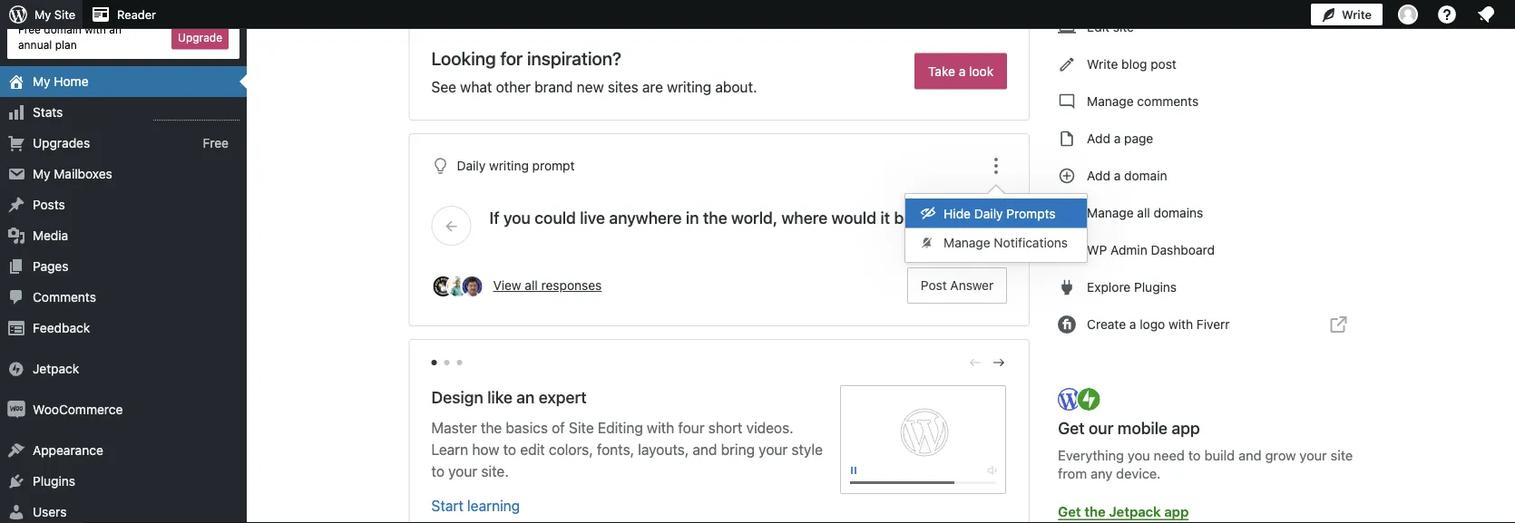 Task type: vqa. For each thing, say whether or not it's contained in the screenshot.
Whether you're providing fishing charters or surf adventures, promoting local farmers markets or saving the whales, offering vegan cooking tips or selling organic lip balm — the Natural theme is a natural choice for your WordPress website. image
no



Task type: describe. For each thing, give the bounding box(es) containing it.
master
[[431, 420, 477, 437]]

0 horizontal spatial your
[[448, 463, 477, 480]]

need
[[1154, 448, 1185, 464]]

tooltip containing hide daily prompts
[[905, 184, 1088, 263]]

site inside master the basics of site editing with four short videos. learn how to edit colors, fonts, layouts, and bring your style to your site.
[[569, 420, 594, 437]]

prompt
[[532, 158, 575, 173]]

page
[[1124, 131, 1153, 146]]

1 horizontal spatial domain
[[1124, 168, 1167, 183]]

responses
[[541, 278, 602, 293]]

manage all domains link
[[1058, 195, 1368, 231]]

mailboxes
[[54, 167, 112, 182]]

0 vertical spatial daily
[[457, 158, 486, 173]]

admin
[[1111, 243, 1148, 258]]

manage notifications link
[[906, 228, 1087, 258]]

laptop image
[[1058, 16, 1076, 38]]

woocommerce
[[33, 402, 123, 417]]

wp admin dashboard
[[1087, 243, 1215, 258]]

all for manage
[[1137, 206, 1150, 220]]

four
[[678, 420, 705, 437]]

app
[[1164, 503, 1189, 519]]

for
[[500, 47, 523, 69]]

1 vertical spatial jetpack
[[1109, 503, 1161, 519]]

woocommerce link
[[0, 395, 247, 426]]

layouts,
[[638, 441, 689, 459]]

plugins inside plugins link
[[33, 474, 75, 489]]

edit
[[1087, 20, 1110, 34]]

post answer
[[921, 278, 994, 293]]

design
[[431, 388, 483, 407]]

free domain with an annual plan
[[18, 23, 121, 51]]

from
[[1058, 465, 1087, 481]]

stats
[[33, 105, 63, 120]]

create
[[1087, 317, 1126, 332]]

how
[[472, 441, 499, 459]]

add a domain link
[[1058, 158, 1368, 194]]

dashboard
[[1151, 243, 1215, 258]]

could
[[535, 208, 576, 227]]

view all responses
[[493, 278, 602, 293]]

design like an expert
[[431, 388, 587, 407]]

appearance
[[33, 443, 103, 458]]

what
[[460, 78, 492, 96]]

like
[[487, 388, 513, 407]]

reader link
[[83, 0, 163, 29]]

take a look link
[[915, 53, 1007, 89]]

view
[[493, 278, 521, 293]]

annual plan
[[18, 38, 77, 51]]

help image
[[1436, 4, 1458, 25]]

your inside everything you need to build and grow your site from any device.
[[1300, 448, 1327, 464]]

1 horizontal spatial your
[[759, 441, 788, 459]]

create a logo with fiverr link
[[1058, 307, 1368, 343]]

brand
[[535, 78, 573, 96]]

plugins inside explore plugins link
[[1134, 280, 1177, 295]]

our
[[1089, 419, 1114, 438]]

all for view
[[525, 278, 538, 293]]

an inside free domain with an annual plan
[[109, 23, 121, 36]]

fiverr
[[1197, 317, 1230, 332]]

toggle menu image
[[986, 155, 1007, 177]]

post
[[1151, 57, 1177, 72]]

1 answered users image from the left
[[446, 275, 470, 299]]

post
[[921, 278, 947, 293]]

write for write blog post
[[1087, 57, 1118, 72]]

editing
[[598, 420, 643, 437]]

the for get the jetpack app
[[1085, 503, 1106, 519]]

everything you need to build and grow your site from any device.
[[1058, 448, 1353, 481]]

jetpack inside jetpack link
[[33, 362, 79, 377]]

looking for inspiration?
[[431, 47, 622, 69]]

with inside create a logo with fiverr link
[[1169, 317, 1193, 332]]

users link
[[0, 497, 247, 524]]

plugins link
[[0, 466, 247, 497]]

manage your notifications image
[[1475, 4, 1497, 25]]

write blog post link
[[1058, 46, 1368, 83]]

to inside everything you need to build and grow your site from any device.
[[1188, 448, 1201, 464]]

menu containing hide daily prompts
[[906, 194, 1087, 262]]

hide
[[944, 206, 971, 221]]

and inside everything you need to build and grow your site from any device.
[[1239, 448, 1262, 464]]

img image for jetpack
[[7, 360, 25, 378]]

users
[[33, 505, 67, 520]]

reader
[[117, 8, 156, 21]]

site.
[[481, 463, 509, 480]]

start learning button
[[431, 497, 520, 514]]

comments
[[33, 290, 96, 305]]

media
[[33, 228, 68, 243]]

you for could
[[503, 208, 531, 227]]

my mailboxes
[[33, 167, 112, 182]]

logo
[[1140, 317, 1165, 332]]

jetpack link
[[0, 354, 247, 385]]

about.
[[715, 78, 757, 96]]

see what other brand new sites are writing about.
[[431, 78, 757, 96]]

site inside "link"
[[54, 8, 75, 21]]

free for free
[[203, 136, 229, 151]]

manage for manage comments
[[1087, 94, 1134, 109]]

pager controls element
[[431, 355, 1007, 371]]

1 horizontal spatial to
[[503, 441, 516, 459]]

new
[[577, 78, 604, 96]]

2 answered users image from the left
[[460, 275, 484, 299]]

my profile image
[[1398, 5, 1418, 24]]

daily inside button
[[974, 206, 1003, 221]]

look
[[969, 64, 994, 78]]

any device.
[[1091, 465, 1161, 481]]

my site link
[[0, 0, 83, 29]]

get the jetpack app
[[1058, 503, 1189, 519]]

my for my mailboxes
[[33, 167, 50, 182]]

add for add a domain
[[1087, 168, 1111, 183]]

add for add a page
[[1087, 131, 1111, 146]]

manage notifications
[[944, 235, 1068, 250]]

with inside master the basics of site editing with four short videos. learn how to edit colors, fonts, layouts, and bring your style to your site.
[[647, 420, 674, 437]]

get our mobile app
[[1058, 419, 1200, 438]]

pages link
[[0, 251, 247, 282]]

0 horizontal spatial to
[[431, 463, 445, 480]]

site inside everything you need to build and grow your site from any device.
[[1331, 448, 1353, 464]]

add a page link
[[1058, 121, 1368, 157]]

add a domain
[[1087, 168, 1167, 183]]

0 horizontal spatial writing
[[489, 158, 529, 173]]



Task type: locate. For each thing, give the bounding box(es) containing it.
0 vertical spatial you
[[503, 208, 531, 227]]

2 horizontal spatial to
[[1188, 448, 1201, 464]]

2 img image from the top
[[7, 401, 25, 419]]

site right edit
[[1113, 20, 1134, 34]]

bring
[[721, 441, 755, 459]]

jetpack down 'feedback' on the bottom left of page
[[33, 362, 79, 377]]

next image
[[991, 355, 1007, 371]]

1 horizontal spatial an
[[517, 388, 535, 407]]

1 horizontal spatial you
[[1128, 448, 1150, 464]]

everything
[[1058, 448, 1124, 464]]

domains
[[1154, 206, 1203, 220]]

the up how at bottom
[[481, 420, 502, 437]]

pages
[[33, 259, 68, 274]]

you right "if"
[[503, 208, 531, 227]]

a for page
[[1114, 131, 1121, 146]]

to down learn
[[431, 463, 445, 480]]

of
[[552, 420, 565, 437]]

all right view
[[525, 278, 538, 293]]

your right grow
[[1300, 448, 1327, 464]]

your down learn
[[448, 463, 477, 480]]

plugins
[[1134, 280, 1177, 295], [33, 474, 75, 489]]

1 vertical spatial manage
[[1087, 206, 1134, 220]]

0 horizontal spatial all
[[525, 278, 538, 293]]

1 horizontal spatial writing
[[667, 78, 711, 96]]

2 horizontal spatial the
[[1085, 503, 1106, 519]]

0 vertical spatial free
[[18, 23, 41, 36]]

a left page
[[1114, 131, 1121, 146]]

1 vertical spatial add
[[1087, 168, 1111, 183]]

free down highest hourly views 0 image
[[203, 136, 229, 151]]

img image inside jetpack link
[[7, 360, 25, 378]]

0 vertical spatial plugins
[[1134, 280, 1177, 295]]

1 vertical spatial my
[[33, 74, 50, 89]]

1 horizontal spatial free
[[203, 136, 229, 151]]

learning
[[467, 497, 520, 514]]

1 vertical spatial free
[[203, 136, 229, 151]]

2 horizontal spatial with
[[1169, 317, 1193, 332]]

the for master the basics of site editing with four short videos. learn how to edit colors, fonts, layouts, and bring your style to your site.
[[481, 420, 502, 437]]

my inside my mailboxes link
[[33, 167, 50, 182]]

posts
[[33, 197, 65, 212]]

0 horizontal spatial write
[[1087, 57, 1118, 72]]

free inside free domain with an annual plan
[[18, 23, 41, 36]]

a inside create a logo with fiverr link
[[1130, 317, 1136, 332]]

answered users image left view
[[446, 275, 470, 299]]

you inside everything you need to build and grow your site from any device.
[[1128, 448, 1150, 464]]

a for logo
[[1130, 317, 1136, 332]]

my inside my home link
[[33, 74, 50, 89]]

1 horizontal spatial and
[[1239, 448, 1262, 464]]

a left logo
[[1130, 317, 1136, 332]]

you for need
[[1128, 448, 1150, 464]]

daily up show previous prompt image
[[457, 158, 486, 173]]

my inside my site "link"
[[34, 8, 51, 21]]

my left home on the top of the page
[[33, 74, 50, 89]]

highest hourly views 0 image
[[153, 109, 240, 121]]

1 vertical spatial site
[[569, 420, 594, 437]]

0 vertical spatial all
[[1137, 206, 1150, 220]]

free up annual plan
[[18, 23, 41, 36]]

mode_comment image
[[1058, 91, 1076, 113]]

feedback link
[[0, 313, 247, 344]]

add right insert_drive_file icon
[[1087, 131, 1111, 146]]

img image inside woocommerce link
[[7, 401, 25, 419]]

insert_drive_file image
[[1058, 128, 1076, 150]]

1 vertical spatial get
[[1058, 503, 1081, 519]]

1 vertical spatial write
[[1087, 57, 1118, 72]]

manage comments
[[1087, 94, 1199, 109]]

an
[[109, 23, 121, 36], [517, 388, 535, 407]]

answered users image
[[446, 275, 470, 299], [460, 275, 484, 299]]

comments link
[[0, 282, 247, 313]]

grow
[[1265, 448, 1296, 464]]

all left domains
[[1137, 206, 1150, 220]]

0 vertical spatial get
[[1058, 419, 1085, 438]]

my for my site
[[34, 8, 51, 21]]

1 horizontal spatial with
[[647, 420, 674, 437]]

1 horizontal spatial write
[[1342, 8, 1372, 21]]

domain down my site
[[44, 23, 82, 36]]

img image
[[7, 360, 25, 378], [7, 401, 25, 419]]

0 vertical spatial manage
[[1087, 94, 1134, 109]]

the right in
[[703, 208, 727, 227]]

feedback
[[33, 321, 90, 336]]

explore plugins
[[1087, 280, 1177, 295]]

answered users image right answered users image
[[460, 275, 484, 299]]

add inside add a page link
[[1087, 131, 1111, 146]]

get left our
[[1058, 419, 1085, 438]]

an down reader
[[109, 23, 121, 36]]

1 horizontal spatial the
[[703, 208, 727, 227]]

1 horizontal spatial plugins
[[1134, 280, 1177, 295]]

and right build
[[1239, 448, 1262, 464]]

0 vertical spatial with
[[85, 23, 106, 36]]

my
[[34, 8, 51, 21], [33, 74, 50, 89], [33, 167, 50, 182]]

0 vertical spatial add
[[1087, 131, 1111, 146]]

where
[[782, 208, 828, 227]]

add down add a page
[[1087, 168, 1111, 183]]

0 horizontal spatial an
[[109, 23, 121, 36]]

1 vertical spatial the
[[481, 420, 502, 437]]

show next prompt image
[[979, 218, 995, 234]]

1 horizontal spatial all
[[1137, 206, 1150, 220]]

site up free domain with an annual plan
[[54, 8, 75, 21]]

1 manage from the top
[[1087, 94, 1134, 109]]

edit image
[[1058, 54, 1076, 75]]

media link
[[0, 221, 247, 251]]

jetpack down any device.
[[1109, 503, 1161, 519]]

basics
[[506, 420, 548, 437]]

answered users image
[[431, 275, 455, 299]]

0 horizontal spatial and
[[693, 441, 717, 459]]

an right like
[[517, 388, 535, 407]]

writing left prompt
[[489, 158, 529, 173]]

0 vertical spatial site
[[54, 8, 75, 21]]

looking
[[431, 47, 496, 69]]

1 horizontal spatial daily
[[974, 206, 1003, 221]]

would
[[832, 208, 876, 227]]

1 vertical spatial writing
[[489, 158, 529, 173]]

take a look
[[928, 64, 994, 78]]

wordpress and jetpack app image
[[1058, 387, 1103, 413]]

blog
[[1122, 57, 1147, 72]]

my up annual plan
[[34, 8, 51, 21]]

and down four
[[693, 441, 717, 459]]

2 get from the top
[[1058, 503, 1081, 519]]

style
[[792, 441, 823, 459]]

get for get the jetpack app
[[1058, 503, 1081, 519]]

home
[[54, 74, 89, 89]]

upgrades
[[33, 136, 90, 151]]

1 horizontal spatial jetpack
[[1109, 503, 1161, 519]]

other
[[496, 78, 531, 96]]

to left build
[[1188, 448, 1201, 464]]

0 vertical spatial jetpack
[[33, 362, 79, 377]]

a inside take a look link
[[959, 64, 966, 78]]

inspiration?
[[527, 47, 622, 69]]

0 horizontal spatial with
[[85, 23, 106, 36]]

colors,
[[549, 441, 593, 459]]

in
[[686, 208, 699, 227]]

previous image
[[967, 355, 984, 371]]

plugins up users
[[33, 474, 75, 489]]

with inside free domain with an annual plan
[[85, 23, 106, 36]]

0 horizontal spatial daily
[[457, 158, 486, 173]]

0 vertical spatial my
[[34, 8, 51, 21]]

comments
[[1137, 94, 1199, 109]]

you
[[503, 208, 531, 227], [1128, 448, 1150, 464]]

write left my profile icon
[[1342, 8, 1372, 21]]

write left blog
[[1087, 57, 1118, 72]]

1 vertical spatial img image
[[7, 401, 25, 419]]

your down videos.
[[759, 441, 788, 459]]

the down from
[[1085, 503, 1106, 519]]

2 manage from the top
[[1087, 206, 1134, 220]]

daily
[[457, 158, 486, 173], [974, 206, 1003, 221]]

my up "posts"
[[33, 167, 50, 182]]

1 vertical spatial all
[[525, 278, 538, 293]]

1 vertical spatial with
[[1169, 317, 1193, 332]]

0 horizontal spatial jetpack
[[33, 362, 79, 377]]

world,
[[731, 208, 778, 227]]

0 vertical spatial the
[[703, 208, 727, 227]]

1 horizontal spatial site
[[1331, 448, 1353, 464]]

1 img image from the top
[[7, 360, 25, 378]]

0 vertical spatial domain
[[44, 23, 82, 36]]

mobile app
[[1118, 419, 1200, 438]]

plugins up create a logo with fiverr
[[1134, 280, 1177, 295]]

0 horizontal spatial domain
[[44, 23, 82, 36]]

create a logo with fiverr
[[1087, 317, 1230, 332]]

it
[[880, 208, 890, 227]]

a
[[959, 64, 966, 78], [1114, 131, 1121, 146], [1114, 168, 1121, 183], [1130, 317, 1136, 332]]

videos.
[[746, 420, 794, 437]]

1 get from the top
[[1058, 419, 1085, 438]]

my home link
[[0, 66, 247, 97]]

a for look
[[959, 64, 966, 78]]

site right 'of'
[[569, 420, 594, 437]]

get down from
[[1058, 503, 1081, 519]]

the inside master the basics of site editing with four short videos. learn how to edit colors, fonts, layouts, and bring your style to your site.
[[481, 420, 502, 437]]

write for write
[[1342, 8, 1372, 21]]

a down add a page
[[1114, 168, 1121, 183]]

upgrade button
[[172, 26, 229, 49]]

to
[[503, 441, 516, 459], [1188, 448, 1201, 464], [431, 463, 445, 480]]

start
[[431, 497, 463, 514]]

and inside master the basics of site editing with four short videos. learn how to edit colors, fonts, layouts, and bring your style to your site.
[[693, 441, 717, 459]]

all
[[1137, 206, 1150, 220], [525, 278, 538, 293]]

1 vertical spatial site
[[1331, 448, 1353, 464]]

manage up wp
[[1087, 206, 1134, 220]]

start learning
[[431, 497, 520, 514]]

2 vertical spatial my
[[33, 167, 50, 182]]

wp admin dashboard link
[[1058, 232, 1368, 269]]

writing right are
[[667, 78, 711, 96]]

0 vertical spatial an
[[109, 23, 121, 36]]

2 horizontal spatial your
[[1300, 448, 1327, 464]]

fonts,
[[597, 441, 634, 459]]

1 vertical spatial an
[[517, 388, 535, 407]]

domain up manage all domains
[[1124, 168, 1167, 183]]

0 vertical spatial site
[[1113, 20, 1134, 34]]

manage up add a page
[[1087, 94, 1134, 109]]

show previous prompt image
[[443, 218, 460, 234]]

if you could live anywhere in the world, where would it be?
[[490, 208, 921, 227]]

are
[[642, 78, 663, 96]]

a inside add a domain link
[[1114, 168, 1121, 183]]

1 vertical spatial plugins
[[33, 474, 75, 489]]

write link
[[1311, 0, 1383, 29]]

0 vertical spatial write
[[1342, 8, 1372, 21]]

learn
[[431, 441, 468, 459]]

get for get our mobile app
[[1058, 419, 1085, 438]]

0 horizontal spatial the
[[481, 420, 502, 437]]

0 horizontal spatial site
[[54, 8, 75, 21]]

1 vertical spatial daily
[[974, 206, 1003, 221]]

tooltip
[[905, 184, 1088, 263]]

my home
[[33, 74, 89, 89]]

you up any device.
[[1128, 448, 1150, 464]]

anywhere
[[609, 208, 682, 227]]

live
[[580, 208, 605, 227]]

sites
[[608, 78, 639, 96]]

prompts
[[1007, 206, 1056, 221]]

daily up manage notifications link
[[974, 206, 1003, 221]]

1 vertical spatial domain
[[1124, 168, 1167, 183]]

writing
[[667, 78, 711, 96], [489, 158, 529, 173]]

a inside add a page link
[[1114, 131, 1121, 146]]

domain inside free domain with an annual plan
[[44, 23, 82, 36]]

a left look
[[959, 64, 966, 78]]

2 add from the top
[[1087, 168, 1111, 183]]

0 horizontal spatial free
[[18, 23, 41, 36]]

a for domain
[[1114, 168, 1121, 183]]

if
[[490, 208, 499, 227]]

manage for manage all domains
[[1087, 206, 1134, 220]]

post answer link
[[907, 268, 1007, 304]]

menu
[[906, 194, 1087, 262]]

2 vertical spatial with
[[647, 420, 674, 437]]

with
[[85, 23, 106, 36], [1169, 317, 1193, 332], [647, 420, 674, 437]]

0 vertical spatial img image
[[7, 360, 25, 378]]

wp
[[1087, 243, 1107, 258]]

site right grow
[[1331, 448, 1353, 464]]

view all responses link
[[493, 276, 898, 295]]

0 horizontal spatial you
[[503, 208, 531, 227]]

img image for woocommerce
[[7, 401, 25, 419]]

upgrade
[[178, 31, 222, 44]]

daily writing prompt
[[457, 158, 575, 173]]

your
[[759, 441, 788, 459], [1300, 448, 1327, 464], [448, 463, 477, 480]]

to left edit
[[503, 441, 516, 459]]

explore plugins link
[[1058, 269, 1368, 306]]

add inside add a domain link
[[1087, 168, 1111, 183]]

0 horizontal spatial plugins
[[33, 474, 75, 489]]

0 vertical spatial writing
[[667, 78, 711, 96]]

1 add from the top
[[1087, 131, 1111, 146]]

my for my home
[[33, 74, 50, 89]]

domain
[[44, 23, 82, 36], [1124, 168, 1167, 183]]

explore
[[1087, 280, 1131, 295]]

2 vertical spatial the
[[1085, 503, 1106, 519]]

master the basics of site editing with four short videos. learn how to edit colors, fonts, layouts, and bring your style to your site.
[[431, 420, 823, 480]]

free for free domain with an annual plan
[[18, 23, 41, 36]]

the
[[703, 208, 727, 227], [481, 420, 502, 437], [1085, 503, 1106, 519]]

1 vertical spatial you
[[1128, 448, 1150, 464]]

get the jetpack app link
[[1058, 500, 1189, 523]]

1 horizontal spatial site
[[569, 420, 594, 437]]

0 horizontal spatial site
[[1113, 20, 1134, 34]]

write
[[1342, 8, 1372, 21], [1087, 57, 1118, 72]]

posts link
[[0, 190, 247, 221]]



